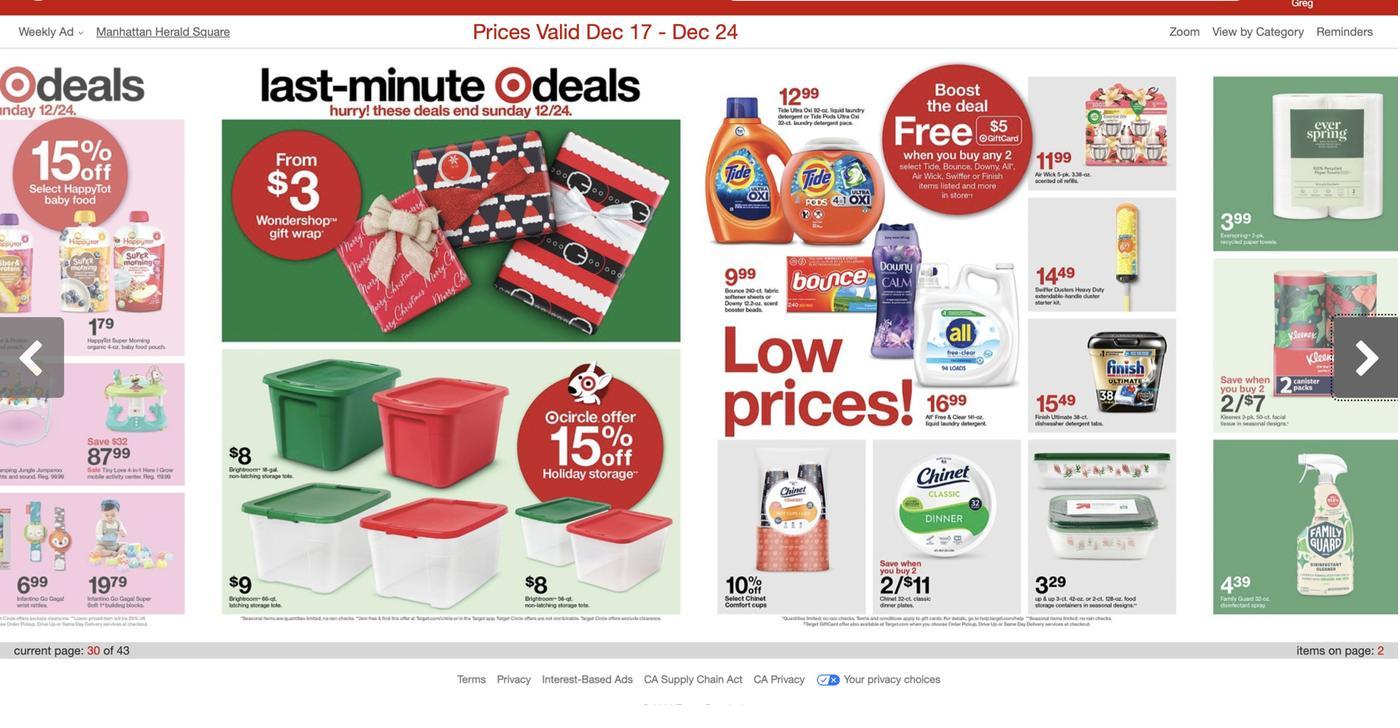 Task type: describe. For each thing, give the bounding box(es) containing it.
page 29 image
[[0, 58, 203, 633]]

ca privacy
[[754, 672, 805, 685]]

30
[[87, 643, 100, 658]]

interest-
[[542, 672, 582, 685]]

chain
[[697, 672, 724, 685]]

ca supply chain act link
[[644, 672, 743, 685]]

ad
[[59, 24, 74, 39]]

prices
[[473, 19, 531, 44]]

based
[[582, 672, 612, 685]]

herald
[[155, 24, 190, 39]]

your privacy choices
[[844, 672, 941, 685]]

prices valid dec 17 - dec 24
[[473, 19, 739, 44]]

ccpa image
[[816, 668, 841, 693]]

interest-based ads link
[[542, 672, 633, 685]]

items
[[1297, 643, 1326, 658]]

manhattan
[[96, 24, 152, 39]]

17
[[629, 19, 653, 44]]

ads
[[615, 672, 633, 685]]

view
[[1213, 24, 1237, 39]]

category
[[1256, 24, 1304, 39]]

2 page: from the left
[[1345, 643, 1375, 658]]

2 dec from the left
[[672, 19, 710, 44]]

zoom link
[[1170, 23, 1213, 40]]

weekly ad
[[19, 24, 74, 39]]

ca for ca privacy
[[754, 672, 768, 685]]

43
[[117, 643, 130, 658]]

1 privacy from the left
[[497, 672, 531, 685]]

view by category
[[1213, 24, 1304, 39]]

manhattan herald square
[[96, 24, 230, 39]]

Search Weekly Ad search field
[[719, 0, 1252, 2]]

choices
[[904, 672, 941, 685]]



Task type: locate. For each thing, give the bounding box(es) containing it.
privacy
[[497, 672, 531, 685], [771, 672, 805, 685]]

current page: 30 of 43
[[14, 643, 130, 658]]

of
[[103, 643, 113, 658]]

by
[[1241, 24, 1253, 39]]

form
[[719, 0, 1252, 2]]

terms link
[[458, 672, 486, 685]]

act
[[727, 672, 743, 685]]

0 horizontal spatial dec
[[586, 19, 624, 44]]

ca privacy link
[[754, 672, 805, 685]]

page 32 image
[[1195, 58, 1398, 633]]

ca right act
[[754, 672, 768, 685]]

privacy link
[[497, 672, 531, 685]]

page 30 image
[[203, 58, 699, 633]]

reminders
[[1317, 24, 1373, 39]]

24
[[715, 19, 739, 44]]

privacy left ccpa image at the right of page
[[771, 672, 805, 685]]

ca for ca supply chain act
[[644, 672, 658, 685]]

reminders link
[[1317, 23, 1386, 40]]

2 privacy from the left
[[771, 672, 805, 685]]

page 31 image
[[699, 58, 1195, 633]]

2
[[1378, 643, 1384, 658]]

zoom
[[1170, 24, 1200, 39]]

on
[[1329, 643, 1342, 658]]

current
[[14, 643, 51, 658]]

1 page: from the left
[[54, 643, 84, 658]]

privacy right 'terms' link
[[497, 672, 531, 685]]

valid
[[536, 19, 580, 44]]

1 horizontal spatial privacy
[[771, 672, 805, 685]]

dec right "-"
[[672, 19, 710, 44]]

page: left 2
[[1345, 643, 1375, 658]]

page: left 30
[[54, 643, 84, 658]]

1 horizontal spatial ca
[[754, 672, 768, 685]]

0 horizontal spatial ca
[[644, 672, 658, 685]]

supply
[[661, 672, 694, 685]]

dec
[[586, 19, 624, 44], [672, 19, 710, 44]]

view by category link
[[1213, 24, 1317, 39]]

ca
[[644, 672, 658, 685], [754, 672, 768, 685]]

dec left 17
[[586, 19, 624, 44]]

weekly
[[19, 24, 56, 39]]

1 dec from the left
[[586, 19, 624, 44]]

0 horizontal spatial page:
[[54, 643, 84, 658]]

terms
[[458, 672, 486, 685]]

0 horizontal spatial privacy
[[497, 672, 531, 685]]

1 horizontal spatial page:
[[1345, 643, 1375, 658]]

-
[[658, 19, 666, 44]]

manhattan herald square link
[[96, 23, 243, 40]]

ca left the supply
[[644, 672, 658, 685]]

interest-based ads
[[542, 672, 633, 685]]

square
[[193, 24, 230, 39]]

page:
[[54, 643, 84, 658], [1345, 643, 1375, 658]]

1 horizontal spatial dec
[[672, 19, 710, 44]]

your privacy choices link
[[816, 668, 941, 693]]

weekly ad link
[[19, 23, 96, 40]]

zoom-in element
[[1170, 24, 1200, 39]]

1 ca from the left
[[644, 672, 658, 685]]

privacy
[[868, 672, 901, 685]]

your
[[844, 672, 865, 685]]

2 ca from the left
[[754, 672, 768, 685]]

items on page: 2
[[1297, 643, 1384, 658]]

ca supply chain act
[[644, 672, 743, 685]]



Task type: vqa. For each thing, say whether or not it's contained in the screenshot.
the RedCard within Oct. 29–Dec. 9 Get $50 off a future purchase over $50 when approved for a RedCard
no



